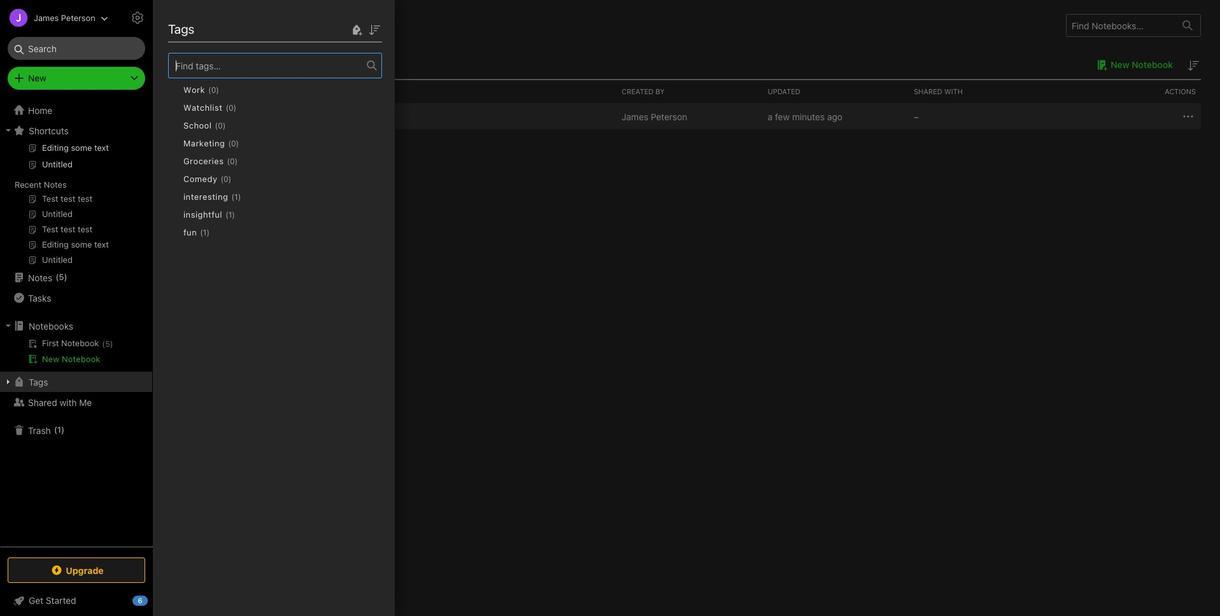 Task type: describe. For each thing, give the bounding box(es) containing it.
interesting
[[183, 192, 228, 202]]

me
[[79, 397, 92, 408]]

groceries ( 0 )
[[183, 156, 238, 166]]

1 notebook
[[172, 59, 221, 71]]

get
[[29, 596, 43, 606]]

interesting ( 1 )
[[183, 192, 241, 202]]

home link
[[0, 100, 153, 120]]

marketing
[[183, 138, 225, 148]]

upgrade button
[[8, 558, 145, 584]]

( for school
[[215, 121, 218, 130]]

0 vertical spatial tags
[[168, 22, 195, 36]]

( for notes
[[56, 272, 59, 282]]

0 for work
[[211, 85, 216, 95]]

( for groceries
[[227, 156, 230, 166]]

shared with me
[[28, 397, 92, 408]]

( for work
[[208, 85, 211, 95]]

minutes
[[792, 111, 825, 122]]

1 horizontal spatial notebooks
[[172, 18, 233, 32]]

0 for groceries
[[230, 156, 235, 166]]

school ( 0 )
[[183, 120, 226, 131]]

( for comedy
[[221, 174, 224, 184]]

peterson inside first notebook row
[[651, 111, 688, 122]]

) for groceries
[[235, 156, 238, 166]]

( 5 )
[[102, 340, 113, 349]]

Search text field
[[17, 37, 136, 60]]

insightful ( 1 )
[[183, 210, 235, 220]]

upgrade
[[66, 565, 104, 576]]

tag actions field for school
[[226, 118, 246, 133]]

Sort field
[[367, 21, 382, 37]]

james peterson inside first notebook row
[[622, 111, 688, 122]]

shortcuts
[[29, 125, 69, 136]]

a few minutes ago
[[768, 111, 843, 122]]

shortcuts button
[[0, 120, 152, 141]]

created
[[622, 87, 654, 96]]

( for watchlist
[[226, 103, 229, 112]]

home
[[28, 105, 52, 116]]

tasks
[[28, 293, 51, 304]]

tag actions image for groceries
[[238, 156, 258, 166]]

work ( 0 )
[[183, 85, 219, 95]]

) for interesting
[[238, 192, 241, 202]]

notebooks inside tree
[[29, 321, 73, 332]]

actions
[[1165, 87, 1196, 96]]

( for trash
[[54, 425, 57, 435]]

click to collapse image
[[148, 593, 158, 608]]

a
[[768, 111, 773, 122]]

updated
[[768, 87, 801, 96]]

) for marketing
[[236, 139, 239, 148]]

notebooks link
[[0, 316, 152, 336]]

) inside new notebook group
[[110, 340, 113, 349]]

Help and Learning task checklist field
[[0, 591, 153, 612]]

comedy ( 0 )
[[183, 174, 231, 184]]

ago
[[828, 111, 843, 122]]

notebook inside group
[[62, 354, 100, 364]]

( for interesting
[[232, 192, 234, 202]]

work
[[183, 85, 205, 95]]

title button
[[172, 80, 617, 103]]

watchlist
[[183, 103, 223, 113]]

notes inside notes ( 5 )
[[28, 272, 52, 283]]

0 for comedy
[[224, 174, 228, 184]]

tag actions field for groceries
[[238, 154, 258, 168]]

new notebook inside notebooks element
[[1111, 59, 1173, 70]]

title
[[177, 87, 196, 96]]

( for marketing
[[228, 139, 231, 148]]

Find Notebooks… text field
[[1067, 15, 1175, 36]]

notebook inside button
[[231, 111, 272, 122]]

0 vertical spatial new notebook button
[[1093, 57, 1173, 73]]

tag actions image for interesting
[[241, 192, 261, 202]]

( for fun
[[200, 228, 203, 237]]

trash
[[28, 425, 51, 436]]

) for school
[[223, 121, 226, 130]]

new notebook inside group
[[42, 354, 100, 364]]

tag actions image for watchlist
[[236, 103, 257, 113]]

tag actions field for watchlist
[[236, 101, 257, 115]]

Find tags… text field
[[169, 57, 367, 74]]

james inside account field
[[34, 12, 59, 23]]

row group inside notebooks element
[[172, 104, 1202, 129]]

first notebook
[[211, 111, 272, 122]]

school
[[183, 120, 212, 131]]



Task type: vqa. For each thing, say whether or not it's contained in the screenshot.


Task type: locate. For each thing, give the bounding box(es) containing it.
actions button
[[1055, 80, 1202, 103]]

james peterson
[[34, 12, 95, 23], [622, 111, 688, 122]]

notebooks element
[[153, 0, 1221, 617]]

tag actions field for interesting
[[241, 190, 261, 204]]

shared with button
[[909, 80, 1055, 103]]

by
[[656, 87, 665, 96]]

comedy
[[183, 174, 218, 184]]

( inside "comedy ( 0 )"
[[221, 174, 224, 184]]

recent notes group
[[0, 141, 152, 273]]

–
[[914, 111, 919, 122]]

) inside watchlist ( 0 )
[[234, 103, 236, 112]]

1 vertical spatial notebooks
[[29, 321, 73, 332]]

0 up marketing ( 0 ) on the top left of page
[[218, 121, 223, 130]]

tags up 1 notebook
[[168, 22, 195, 36]]

0 up watchlist ( 0 ) at the left of the page
[[211, 85, 216, 95]]

notebook up actions button
[[1132, 59, 1173, 70]]

notebook up 'tags' "button"
[[62, 354, 100, 364]]

( up marketing ( 0 ) on the top left of page
[[215, 121, 218, 130]]

) inside insightful ( 1 )
[[232, 210, 235, 219]]

tag actions field up marketing ( 0 ) on the top left of page
[[226, 118, 246, 133]]

) for insightful
[[232, 210, 235, 219]]

) up the interesting ( 1 )
[[228, 174, 231, 184]]

2 vertical spatial tag actions image
[[241, 192, 261, 202]]

first
[[211, 111, 229, 122]]

new up 'tags' "button"
[[42, 354, 59, 364]]

tree containing home
[[0, 100, 153, 547]]

row group containing first notebook
[[172, 104, 1202, 129]]

0 vertical spatial peterson
[[61, 12, 95, 23]]

james down 'created' in the top of the page
[[622, 111, 649, 122]]

0 horizontal spatial notebooks
[[29, 321, 73, 332]]

shared with
[[914, 87, 963, 96]]

Tag actions field
[[236, 101, 257, 115], [226, 118, 246, 133], [238, 154, 258, 168], [231, 172, 252, 186], [241, 190, 261, 204]]

groceries
[[183, 156, 224, 166]]

) inside school ( 0 )
[[223, 121, 226, 130]]

( right fun
[[200, 228, 203, 237]]

) right trash
[[61, 425, 64, 435]]

0 vertical spatial new
[[1111, 59, 1130, 70]]

) up marketing ( 0 ) on the top left of page
[[223, 121, 226, 130]]

( inside the groceries ( 0 )
[[227, 156, 230, 166]]

1 horizontal spatial new notebook button
[[1093, 57, 1173, 73]]

1 inside the interesting ( 1 )
[[234, 192, 238, 202]]

) inside marketing ( 0 )
[[236, 139, 239, 148]]

0 vertical spatial tag actions image
[[238, 156, 258, 166]]

( up tasks button
[[56, 272, 59, 282]]

new notebook button up actions button
[[1093, 57, 1173, 73]]

5 inside new notebook group
[[105, 340, 110, 349]]

0 inside watchlist ( 0 )
[[229, 103, 234, 112]]

1 vertical spatial new notebook
[[42, 354, 100, 364]]

with
[[945, 87, 963, 96]]

tag actions field right interesting
[[241, 190, 261, 204]]

recent notes
[[15, 180, 67, 190]]

2 vertical spatial notebook
[[62, 354, 100, 364]]

6
[[138, 597, 142, 605]]

1 vertical spatial 5
[[105, 340, 110, 349]]

0 down marketing ( 0 ) on the top left of page
[[230, 156, 235, 166]]

new notebook up 'tags' "button"
[[42, 354, 100, 364]]

1 horizontal spatial peterson
[[651, 111, 688, 122]]

( inside school ( 0 )
[[215, 121, 218, 130]]

( right watchlist on the top left of page
[[226, 103, 229, 112]]

tag actions image right interesting
[[241, 192, 261, 202]]

( down the interesting ( 1 )
[[226, 210, 229, 219]]

) down marketing ( 0 ) on the top left of page
[[235, 156, 238, 166]]

shared
[[28, 397, 57, 408]]

) inside the interesting ( 1 )
[[238, 192, 241, 202]]

new up home
[[28, 73, 46, 83]]

james peterson down by
[[622, 111, 688, 122]]

1 vertical spatial tag actions image
[[231, 174, 252, 184]]

new up actions button
[[1111, 59, 1130, 70]]

0 vertical spatial new notebook
[[1111, 59, 1173, 70]]

) inside work ( 0 )
[[216, 85, 219, 95]]

updated button
[[763, 80, 909, 103]]

( up the interesting ( 1 )
[[221, 174, 224, 184]]

0 vertical spatial james
[[34, 12, 59, 23]]

watchlist ( 0 )
[[183, 103, 236, 113]]

( down notebooks link
[[102, 340, 105, 349]]

new notebook group
[[0, 336, 152, 372]]

( inside insightful ( 1 )
[[226, 210, 229, 219]]

first notebook row
[[172, 104, 1202, 129]]

1
[[172, 59, 176, 71], [234, 192, 238, 202], [229, 210, 232, 219], [203, 228, 207, 237], [57, 425, 61, 435]]

notebook
[[1132, 59, 1173, 70], [231, 111, 272, 122], [62, 354, 100, 364]]

0 vertical spatial tag actions image
[[236, 103, 257, 113]]

row group
[[168, 80, 390, 260], [172, 104, 1202, 129]]

) down first notebook button
[[236, 139, 239, 148]]

0 vertical spatial james peterson
[[34, 12, 95, 23]]

peterson down by
[[651, 111, 688, 122]]

5 inside notes ( 5 )
[[59, 272, 64, 282]]

notebook
[[179, 59, 221, 71]]

tags up shared
[[29, 377, 48, 388]]

settings image
[[130, 10, 145, 25]]

created by
[[622, 87, 665, 96]]

1 vertical spatial notes
[[28, 272, 52, 283]]

0 horizontal spatial james
[[34, 12, 59, 23]]

tag actions image
[[236, 103, 257, 113], [226, 120, 246, 131]]

1 vertical spatial tags
[[29, 377, 48, 388]]

1 horizontal spatial new notebook
[[1111, 59, 1173, 70]]

0 horizontal spatial peterson
[[61, 12, 95, 23]]

Account field
[[0, 5, 108, 31]]

(
[[208, 85, 211, 95], [226, 103, 229, 112], [215, 121, 218, 130], [228, 139, 231, 148], [227, 156, 230, 166], [221, 174, 224, 184], [232, 192, 234, 202], [226, 210, 229, 219], [200, 228, 203, 237], [56, 272, 59, 282], [102, 340, 105, 349], [54, 425, 57, 435]]

1 vertical spatial new
[[28, 73, 46, 83]]

tag actions field up the interesting ( 1 )
[[231, 172, 252, 186]]

new notebook button up 'tags' "button"
[[0, 352, 152, 367]]

tag actions image
[[238, 156, 258, 166], [231, 174, 252, 184], [241, 192, 261, 202]]

james up search text box
[[34, 12, 59, 23]]

0 horizontal spatial 5
[[59, 272, 64, 282]]

5
[[59, 272, 64, 282], [105, 340, 110, 349]]

1 right fun
[[203, 228, 207, 237]]

started
[[46, 596, 76, 606]]

1 inside insightful ( 1 )
[[229, 210, 232, 219]]

new inside group
[[42, 354, 59, 364]]

notebooks down tasks
[[29, 321, 73, 332]]

0 horizontal spatial new notebook button
[[0, 352, 152, 367]]

) for trash
[[61, 425, 64, 435]]

james peterson inside account field
[[34, 12, 95, 23]]

( inside work ( 0 )
[[208, 85, 211, 95]]

james inside first notebook row
[[622, 111, 649, 122]]

recent
[[15, 180, 42, 190]]

shared
[[914, 87, 943, 96]]

james peterson up search text box
[[34, 12, 95, 23]]

1 inside the trash ( 1 )
[[57, 425, 61, 435]]

) down notebooks link
[[110, 340, 113, 349]]

0 horizontal spatial new notebook
[[42, 354, 100, 364]]

( right interesting
[[232, 192, 234, 202]]

0 horizontal spatial tags
[[29, 377, 48, 388]]

peterson inside account field
[[61, 12, 95, 23]]

0 inside "comedy ( 0 )"
[[224, 174, 228, 184]]

0 up the interesting ( 1 )
[[224, 174, 228, 184]]

5 up tasks button
[[59, 272, 64, 282]]

insightful
[[183, 210, 222, 220]]

tag actions image down marketing ( 0 ) on the top left of page
[[238, 156, 258, 166]]

( inside fun ( 1 )
[[200, 228, 203, 237]]

fun
[[183, 227, 197, 238]]

notes right recent
[[44, 180, 67, 190]]

( down marketing ( 0 ) on the top left of page
[[227, 156, 230, 166]]

( right work
[[208, 85, 211, 95]]

sort options image
[[367, 22, 382, 37]]

notebooks
[[172, 18, 233, 32], [29, 321, 73, 332]]

) inside notes ( 5 )
[[64, 272, 67, 282]]

marketing ( 0 )
[[183, 138, 239, 148]]

1 right trash
[[57, 425, 61, 435]]

2 vertical spatial new
[[42, 354, 59, 364]]

new
[[1111, 59, 1130, 70], [28, 73, 46, 83], [42, 354, 59, 364]]

( inside watchlist ( 0 )
[[226, 103, 229, 112]]

1 inside notebooks element
[[172, 59, 176, 71]]

notebooks up notebook
[[172, 18, 233, 32]]

1 for fun
[[203, 228, 207, 237]]

) up tasks button
[[64, 272, 67, 282]]

1 for trash
[[57, 425, 61, 435]]

0 inside marketing ( 0 )
[[231, 139, 236, 148]]

1 right interesting
[[234, 192, 238, 202]]

1 vertical spatial james
[[622, 111, 649, 122]]

1 vertical spatial notebook
[[231, 111, 272, 122]]

1 vertical spatial tag actions image
[[226, 120, 246, 131]]

tag actions field right first
[[236, 101, 257, 115]]

tasks button
[[0, 288, 152, 308]]

( inside the trash ( 1 )
[[54, 425, 57, 435]]

2 horizontal spatial notebook
[[1132, 59, 1173, 70]]

0 for marketing
[[231, 139, 236, 148]]

( inside new notebook group
[[102, 340, 105, 349]]

1 vertical spatial peterson
[[651, 111, 688, 122]]

) right interesting
[[238, 192, 241, 202]]

0 for watchlist
[[229, 103, 234, 112]]

) for notes
[[64, 272, 67, 282]]

)
[[216, 85, 219, 95], [234, 103, 236, 112], [223, 121, 226, 130], [236, 139, 239, 148], [235, 156, 238, 166], [228, 174, 231, 184], [238, 192, 241, 202], [232, 210, 235, 219], [207, 228, 210, 237], [64, 272, 67, 282], [110, 340, 113, 349], [61, 425, 64, 435]]

tree
[[0, 100, 153, 547]]

1 horizontal spatial 5
[[105, 340, 110, 349]]

1 for insightful
[[229, 210, 232, 219]]

0 vertical spatial notes
[[44, 180, 67, 190]]

notebook right first
[[231, 111, 272, 122]]

tags
[[168, 22, 195, 36], [29, 377, 48, 388]]

expand notebooks image
[[3, 321, 13, 331]]

create new tag image
[[349, 22, 364, 37]]

notes up tasks
[[28, 272, 52, 283]]

tag actions image up the interesting ( 1 )
[[231, 174, 252, 184]]

1 inside fun ( 1 )
[[203, 228, 207, 237]]

) inside fun ( 1 )
[[207, 228, 210, 237]]

) inside the trash ( 1 )
[[61, 425, 64, 435]]

new inside notebooks element
[[1111, 59, 1130, 70]]

1 horizontal spatial james
[[622, 111, 649, 122]]

new notebook
[[1111, 59, 1173, 70], [42, 354, 100, 364]]

tag actions field for comedy
[[231, 172, 252, 186]]

5 down notebooks link
[[105, 340, 110, 349]]

0 inside the groceries ( 0 )
[[230, 156, 235, 166]]

0 right watchlist on the top left of page
[[229, 103, 234, 112]]

( inside marketing ( 0 )
[[228, 139, 231, 148]]

1 left notebook
[[172, 59, 176, 71]]

0 for school
[[218, 121, 223, 130]]

new notebook button
[[1093, 57, 1173, 73], [0, 352, 152, 367]]

) for watchlist
[[234, 103, 236, 112]]

new notebook up actions button
[[1111, 59, 1173, 70]]

trash ( 1 )
[[28, 425, 64, 436]]

0 horizontal spatial james peterson
[[34, 12, 95, 23]]

shared with me link
[[0, 392, 152, 413]]

new inside popup button
[[28, 73, 46, 83]]

1 horizontal spatial notebook
[[231, 111, 272, 122]]

0 inside work ( 0 )
[[211, 85, 216, 95]]

0 horizontal spatial notebook
[[62, 354, 100, 364]]

1 down the interesting ( 1 )
[[229, 210, 232, 219]]

0
[[211, 85, 216, 95], [229, 103, 234, 112], [218, 121, 223, 130], [231, 139, 236, 148], [230, 156, 235, 166], [224, 174, 228, 184]]

tag actions image for school
[[226, 120, 246, 131]]

) down the interesting ( 1 )
[[232, 210, 235, 219]]

notes inside group
[[44, 180, 67, 190]]

0 inside school ( 0 )
[[218, 121, 223, 130]]

tag actions image for comedy
[[231, 174, 252, 184]]

created by button
[[617, 80, 763, 103]]

( for insightful
[[226, 210, 229, 219]]

1 vertical spatial james peterson
[[622, 111, 688, 122]]

None search field
[[17, 37, 136, 60]]

( inside notes ( 5 )
[[56, 272, 59, 282]]

few
[[775, 111, 790, 122]]

) for fun
[[207, 228, 210, 237]]

( right trash
[[54, 425, 57, 435]]

) right first
[[234, 103, 236, 112]]

tag actions field down marketing ( 0 ) on the top left of page
[[238, 154, 258, 168]]

) inside "comedy ( 0 )"
[[228, 174, 231, 184]]

notes
[[44, 180, 67, 190], [28, 272, 52, 283]]

first notebook button
[[192, 109, 290, 124]]

1 vertical spatial new notebook button
[[0, 352, 152, 367]]

expand tags image
[[3, 377, 13, 387]]

0 vertical spatial 5
[[59, 272, 64, 282]]

new button
[[8, 67, 145, 90]]

1 for interesting
[[234, 192, 238, 202]]

( right marketing
[[228, 139, 231, 148]]

james
[[34, 12, 59, 23], [622, 111, 649, 122]]

tags inside "button"
[[29, 377, 48, 388]]

1 horizontal spatial tags
[[168, 22, 195, 36]]

tag actions image up marketing ( 0 ) on the top left of page
[[226, 120, 246, 131]]

0 down first notebook button
[[231, 139, 236, 148]]

( inside the interesting ( 1 )
[[232, 192, 234, 202]]

peterson up search text box
[[61, 12, 95, 23]]

with
[[60, 397, 77, 408]]

tags button
[[0, 372, 152, 392]]

0 vertical spatial notebooks
[[172, 18, 233, 32]]

) up watchlist ( 0 ) at the left of the page
[[216, 85, 219, 95]]

) for comedy
[[228, 174, 231, 184]]

) for work
[[216, 85, 219, 95]]

tag actions image right first
[[236, 103, 257, 113]]

0 vertical spatial notebook
[[1132, 59, 1173, 70]]

) down insightful ( 1 )
[[207, 228, 210, 237]]

1 horizontal spatial james peterson
[[622, 111, 688, 122]]

get started
[[29, 596, 76, 606]]

peterson
[[61, 12, 95, 23], [651, 111, 688, 122]]

fun ( 1 )
[[183, 227, 210, 238]]

) inside the groceries ( 0 )
[[235, 156, 238, 166]]

row group containing work
[[168, 80, 390, 260]]

notes ( 5 )
[[28, 272, 67, 283]]



